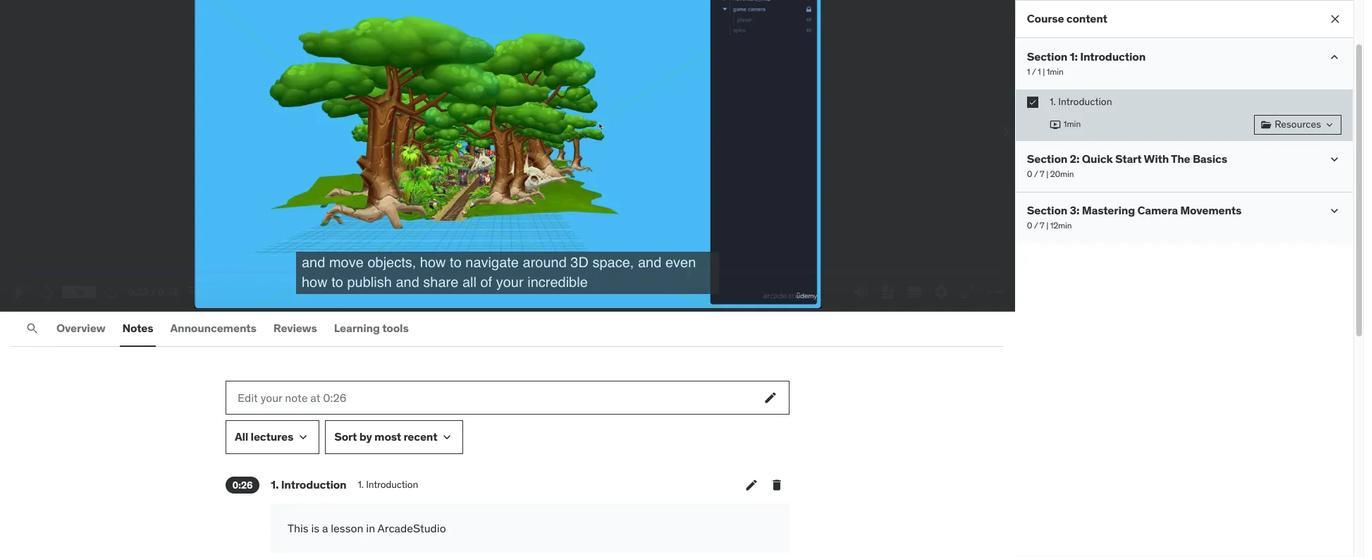 Task type: describe. For each thing, give the bounding box(es) containing it.
0 vertical spatial small image
[[1328, 50, 1342, 64]]

section 3: mastering camera movements 0 / 7 | 12min
[[1027, 203, 1242, 230]]

small image for edit your note at 0:26
[[764, 391, 778, 405]]

sidebar element
[[1015, 0, 1354, 557]]

transcript in sidebar region image
[[879, 283, 896, 300]]

at
[[310, 390, 320, 405]]

| inside section 2: quick start with the basics 0 / 7 | 20min
[[1047, 168, 1049, 179]]

announcements
[[170, 321, 256, 335]]

section 1: introduction 1 / 1 | 1min
[[1027, 49, 1146, 77]]

edit
[[238, 390, 258, 405]]

overview
[[56, 321, 105, 335]]

reviews button
[[271, 312, 320, 346]]

1 horizontal spatial xsmall image
[[1261, 119, 1272, 130]]

course content
[[1027, 12, 1108, 26]]

1 1 from the left
[[1027, 66, 1031, 77]]

edit bookmark image
[[745, 478, 759, 492]]

1. inside "sidebar" element
[[1050, 95, 1056, 108]]

objects,
[[368, 255, 416, 271]]

0:38
[[158, 285, 178, 298]]

section for section 2: quick start with the basics
[[1027, 151, 1068, 165]]

| inside section 1: introduction 1 / 1 | 1min
[[1043, 66, 1045, 77]]

mastering
[[1082, 203, 1135, 217]]

play image
[[12, 283, 29, 300]]

0 inside section 2: quick start with the basics 0 / 7 | 20min
[[1027, 168, 1033, 179]]

1 horizontal spatial 1. introduction
[[358, 478, 418, 491]]

0 vertical spatial to
[[450, 255, 462, 271]]

3d
[[571, 255, 589, 271]]

forward 5 seconds image
[[102, 283, 119, 300]]

1:
[[1070, 49, 1078, 63]]

0:26 for 0:26
[[232, 479, 253, 491]]

0:26 / 0:38
[[128, 285, 178, 298]]

learning
[[334, 321, 380, 335]]

0:26 for 0:26 / 0:38
[[128, 285, 149, 298]]

expanded view image
[[986, 283, 1003, 300]]

introduction down sort by most recent "dropdown button"
[[366, 478, 418, 491]]

with
[[1144, 151, 1169, 165]]

share
[[423, 274, 459, 291]]

small image inside sort by most recent "dropdown button"
[[440, 430, 454, 444]]

/ left 0:38
[[151, 285, 156, 298]]

notes
[[122, 321, 153, 335]]

fullscreen image
[[960, 283, 977, 300]]

1 horizontal spatial 1min
[[1064, 119, 1081, 129]]

navigate
[[466, 255, 519, 271]]

edit your note at 0:26
[[238, 390, 347, 405]]

is
[[311, 521, 319, 535]]

2 horizontal spatial and
[[638, 255, 662, 271]]

sort by most recent
[[334, 430, 438, 444]]

small image for section 3: mastering camera movements 0 / 7 | 12min
[[1328, 203, 1342, 218]]

| inside section 3: mastering camera movements 0 / 7 | 12min
[[1047, 220, 1049, 230]]

content
[[1067, 12, 1108, 26]]

section for section 1: introduction
[[1027, 49, 1068, 63]]

announcements button
[[167, 312, 259, 346]]

settings image
[[933, 283, 950, 300]]

most
[[374, 430, 401, 444]]

small image inside all lectures dropdown button
[[296, 430, 310, 444]]

/ inside section 1: introduction 1 / 1 | 1min
[[1032, 66, 1036, 77]]

progress bar slider
[[8, 263, 1007, 280]]

tools
[[382, 321, 409, 335]]

mute image
[[853, 283, 869, 300]]

notes button
[[120, 312, 156, 346]]

1 vertical spatial how
[[302, 274, 328, 291]]

lesson
[[331, 521, 363, 535]]

recent
[[404, 430, 438, 444]]

this
[[288, 521, 309, 535]]

play introduction image
[[1050, 119, 1061, 130]]

resources
[[1275, 118, 1321, 130]]

arcadestudio
[[378, 521, 446, 535]]

overview button
[[54, 312, 108, 346]]

lectures
[[251, 430, 293, 444]]

0:26 link
[[226, 477, 259, 494]]

space,
[[593, 255, 634, 271]]



Task type: vqa. For each thing, say whether or not it's contained in the screenshot.
0:26 to the middle
yes



Task type: locate. For each thing, give the bounding box(es) containing it.
movements
[[1181, 203, 1242, 217]]

1 vertical spatial 0:26
[[323, 390, 347, 405]]

0 vertical spatial 0
[[1027, 168, 1033, 179]]

1 vertical spatial 0
[[1027, 220, 1033, 230]]

0 horizontal spatial your
[[261, 390, 282, 405]]

| down section 1: introduction dropdown button
[[1043, 66, 1045, 77]]

small image
[[1328, 50, 1342, 64], [440, 430, 454, 444]]

1 horizontal spatial to
[[450, 255, 462, 271]]

xsmall image
[[1027, 97, 1039, 108], [1261, 119, 1272, 130], [1324, 119, 1336, 130]]

incredible
[[528, 274, 588, 291]]

7 left the 12min
[[1040, 220, 1045, 230]]

0 vertical spatial your
[[496, 274, 524, 291]]

section left 1:
[[1027, 49, 1068, 63]]

all
[[235, 430, 248, 444]]

move
[[329, 255, 364, 271]]

1min inside section 1: introduction 1 / 1 | 1min
[[1047, 66, 1064, 77]]

2 1 from the left
[[1038, 66, 1041, 77]]

1 7 from the top
[[1040, 168, 1045, 179]]

0 horizontal spatial small image
[[440, 430, 454, 444]]

section up 20min
[[1027, 151, 1068, 165]]

1 vertical spatial your
[[261, 390, 282, 405]]

and left even
[[638, 255, 662, 271]]

section 1: introduction button
[[1027, 49, 1146, 64]]

/ inside section 3: mastering camera movements 0 / 7 | 12min
[[1034, 220, 1038, 230]]

2 vertical spatial |
[[1047, 220, 1049, 230]]

2 horizontal spatial 1. introduction
[[1050, 95, 1112, 108]]

section
[[1027, 49, 1068, 63], [1027, 151, 1068, 165], [1027, 203, 1068, 217]]

your inside and move objects, how to navigate around 3d space, and even how to publish and share all of your incredible
[[496, 274, 524, 291]]

3 section from the top
[[1027, 203, 1068, 217]]

note
[[285, 390, 308, 405]]

section inside section 3: mastering camera movements 0 / 7 | 12min
[[1027, 203, 1068, 217]]

0 horizontal spatial 1.
[[271, 477, 279, 491]]

2 section from the top
[[1027, 151, 1068, 165]]

0:26 down all
[[232, 479, 253, 491]]

all lectures button
[[226, 420, 320, 454]]

to
[[450, 255, 462, 271], [332, 274, 343, 291]]

0 horizontal spatial and
[[302, 255, 325, 271]]

1. introduction up in
[[358, 478, 418, 491]]

0 vertical spatial 0:26
[[128, 285, 149, 298]]

0 horizontal spatial 1. introduction
[[271, 477, 347, 491]]

0
[[1027, 168, 1033, 179], [1027, 220, 1033, 230]]

1. up "this is a lesson in arcadestudio"
[[358, 478, 364, 491]]

3:
[[1070, 203, 1080, 217]]

and down objects,
[[396, 274, 419, 291]]

xsmall image right resources
[[1324, 119, 1336, 130]]

reviews
[[273, 321, 317, 335]]

basics
[[1193, 151, 1228, 165]]

0 horizontal spatial 1
[[1027, 66, 1031, 77]]

2 vertical spatial 0:26
[[232, 479, 253, 491]]

/ left 20min
[[1034, 168, 1038, 179]]

resources button
[[1255, 115, 1342, 134]]

start
[[1116, 151, 1142, 165]]

1 horizontal spatial and
[[396, 274, 419, 291]]

1
[[1027, 66, 1031, 77], [1038, 66, 1041, 77]]

/ left the 12min
[[1034, 220, 1038, 230]]

| left the 12min
[[1047, 220, 1049, 230]]

of
[[481, 274, 492, 291]]

1min right the play introduction image
[[1064, 119, 1081, 129]]

section 3: mastering camera movements button
[[1027, 203, 1242, 217]]

1 vertical spatial 1min
[[1064, 119, 1081, 129]]

2 horizontal spatial xsmall image
[[1324, 119, 1336, 130]]

subtitles image
[[906, 283, 923, 300]]

course
[[1027, 12, 1065, 26]]

0 horizontal spatial xsmall image
[[1027, 97, 1039, 108]]

/
[[1032, 66, 1036, 77], [1034, 168, 1038, 179], [1034, 220, 1038, 230], [151, 285, 156, 298]]

to up the share
[[450, 255, 462, 271]]

0 vertical spatial 7
[[1040, 168, 1045, 179]]

1 down section 1: introduction dropdown button
[[1038, 66, 1041, 77]]

your
[[496, 274, 524, 291], [261, 390, 282, 405]]

even
[[666, 255, 696, 271]]

1. right 0:26 link
[[271, 477, 279, 491]]

all
[[463, 274, 477, 291]]

by
[[359, 430, 372, 444]]

1 horizontal spatial small image
[[1328, 50, 1342, 64]]

/ inside section 2: quick start with the basics 0 / 7 | 20min
[[1034, 168, 1038, 179]]

section for section 3: mastering camera movements
[[1027, 203, 1068, 217]]

/ down course
[[1032, 66, 1036, 77]]

2 7 from the top
[[1040, 220, 1045, 230]]

section 2: quick start with the basics button
[[1027, 151, 1228, 166]]

introduction
[[1081, 49, 1146, 63], [1059, 95, 1112, 108], [281, 477, 347, 491], [366, 478, 418, 491]]

small image right recent
[[440, 430, 454, 444]]

to down move
[[332, 274, 343, 291]]

small image
[[1328, 152, 1342, 166], [1328, 203, 1342, 218], [764, 391, 778, 405], [296, 430, 310, 444]]

1 vertical spatial to
[[332, 274, 343, 291]]

1 horizontal spatial your
[[496, 274, 524, 291]]

and
[[302, 255, 325, 271], [638, 255, 662, 271], [396, 274, 419, 291]]

1. introduction
[[1050, 95, 1112, 108], [271, 477, 347, 491], [358, 478, 418, 491]]

rewind 5 seconds image
[[39, 283, 56, 300]]

1. introduction inside "sidebar" element
[[1050, 95, 1112, 108]]

0:26
[[128, 285, 149, 298], [323, 390, 347, 405], [232, 479, 253, 491]]

1. up the play introduction image
[[1050, 95, 1056, 108]]

1 horizontal spatial 1.
[[358, 478, 364, 491]]

1 section from the top
[[1027, 49, 1068, 63]]

introduction up is at the left bottom
[[281, 477, 347, 491]]

around
[[523, 255, 567, 271]]

0 vertical spatial |
[[1043, 66, 1045, 77]]

camera
[[1138, 203, 1178, 217]]

7 left 20min
[[1040, 168, 1045, 179]]

1 vertical spatial small image
[[440, 430, 454, 444]]

2:
[[1070, 151, 1080, 165]]

publish
[[347, 274, 392, 291]]

all lectures
[[235, 430, 293, 444]]

this is a lesson in arcadestudio
[[288, 521, 446, 535]]

1min
[[1047, 66, 1064, 77], [1064, 119, 1081, 129]]

add note image
[[188, 283, 205, 300]]

7 inside section 3: mastering camera movements 0 / 7 | 12min
[[1040, 220, 1045, 230]]

the
[[1171, 151, 1191, 165]]

a
[[322, 521, 328, 535]]

section inside section 1: introduction 1 / 1 | 1min
[[1027, 49, 1068, 63]]

learning tools button
[[331, 312, 412, 346]]

sort by most recent button
[[325, 420, 464, 454]]

how up reviews
[[302, 274, 328, 291]]

2 horizontal spatial 1.
[[1050, 95, 1056, 108]]

in
[[366, 521, 375, 535]]

delete bookmark image
[[770, 478, 784, 492]]

0 horizontal spatial 0:26
[[128, 285, 149, 298]]

| left 20min
[[1047, 168, 1049, 179]]

introduction inside section 1: introduction 1 / 1 | 1min
[[1081, 49, 1146, 63]]

1.
[[1050, 95, 1056, 108], [271, 477, 279, 491], [358, 478, 364, 491]]

0 left the 12min
[[1027, 220, 1033, 230]]

0 horizontal spatial 1min
[[1047, 66, 1064, 77]]

0 vertical spatial how
[[420, 255, 446, 271]]

0 horizontal spatial how
[[302, 274, 328, 291]]

1. introduction up the play introduction image
[[1050, 95, 1112, 108]]

7 inside section 2: quick start with the basics 0 / 7 | 20min
[[1040, 168, 1045, 179]]

12min
[[1051, 220, 1072, 230]]

0:26 right at
[[323, 390, 347, 405]]

0 horizontal spatial to
[[332, 274, 343, 291]]

small image for section 2: quick start with the basics 0 / 7 | 20min
[[1328, 152, 1342, 166]]

1 horizontal spatial 1
[[1038, 66, 1041, 77]]

1x button
[[62, 280, 96, 304]]

section inside section 2: quick start with the basics 0 / 7 | 20min
[[1027, 151, 1068, 165]]

0 vertical spatial section
[[1027, 49, 1068, 63]]

7
[[1040, 168, 1045, 179], [1040, 220, 1045, 230]]

your right edit
[[261, 390, 282, 405]]

go to next lecture image
[[995, 121, 1017, 143]]

1 vertical spatial |
[[1047, 168, 1049, 179]]

sort
[[334, 430, 357, 444]]

1. introduction up is at the left bottom
[[271, 477, 347, 491]]

and left move
[[302, 255, 325, 271]]

1 horizontal spatial 0:26
[[232, 479, 253, 491]]

small image down close course content sidebar icon
[[1328, 50, 1342, 64]]

how up the share
[[420, 255, 446, 271]]

section up the 12min
[[1027, 203, 1068, 217]]

xsmall image left resources
[[1261, 119, 1272, 130]]

learning tools
[[334, 321, 409, 335]]

1 0 from the top
[[1027, 168, 1033, 179]]

search image
[[25, 322, 39, 336]]

xsmall image down section 1: introduction 1 / 1 | 1min
[[1027, 97, 1039, 108]]

2 vertical spatial section
[[1027, 203, 1068, 217]]

20min
[[1051, 168, 1074, 179]]

how
[[420, 255, 446, 271], [302, 274, 328, 291]]

1 horizontal spatial how
[[420, 255, 446, 271]]

1 vertical spatial 7
[[1040, 220, 1045, 230]]

|
[[1043, 66, 1045, 77], [1047, 168, 1049, 179], [1047, 220, 1049, 230]]

0:26 right forward 5 seconds icon
[[128, 285, 149, 298]]

section 2: quick start with the basics 0 / 7 | 20min
[[1027, 151, 1228, 179]]

introduction right 1:
[[1081, 49, 1146, 63]]

1 down course
[[1027, 66, 1031, 77]]

and move objects, how to navigate around 3d space, and even how to publish and share all of your incredible
[[302, 255, 696, 291]]

introduction up the play introduction image
[[1059, 95, 1112, 108]]

2 0 from the top
[[1027, 220, 1033, 230]]

1 vertical spatial section
[[1027, 151, 1068, 165]]

close course content sidebar image
[[1328, 12, 1343, 26]]

0 left 20min
[[1027, 168, 1033, 179]]

1x
[[74, 285, 84, 298]]

0 inside section 3: mastering camera movements 0 / 7 | 12min
[[1027, 220, 1033, 230]]

2 horizontal spatial 0:26
[[323, 390, 347, 405]]

0 vertical spatial 1min
[[1047, 66, 1064, 77]]

1min down section 1: introduction dropdown button
[[1047, 66, 1064, 77]]

your right 'of'
[[496, 274, 524, 291]]

quick
[[1082, 151, 1113, 165]]



